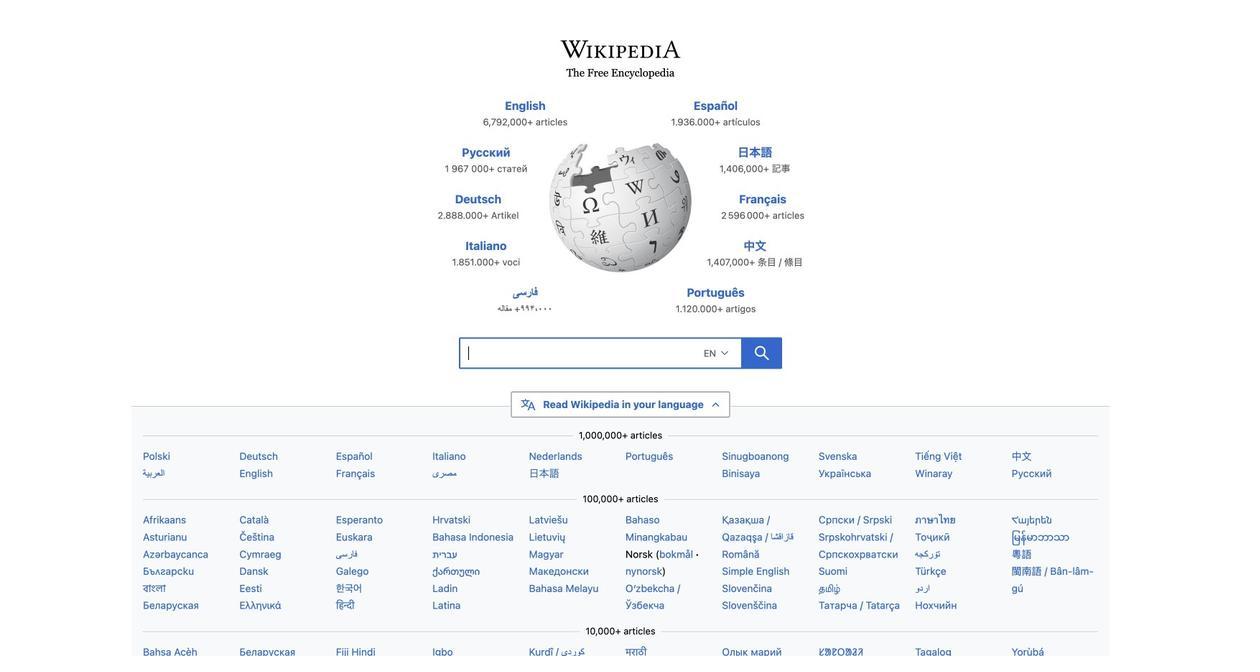 Task type: describe. For each thing, give the bounding box(es) containing it.
all languages element
[[9, 392, 1233, 656]]



Task type: vqa. For each thing, say whether or not it's contained in the screenshot.
all languages element
yes



Task type: locate. For each thing, give the bounding box(es) containing it.
top languages element
[[423, 97, 819, 331]]

None search field
[[427, 333, 815, 378], [459, 338, 743, 369], [427, 333, 815, 378], [459, 338, 743, 369]]



